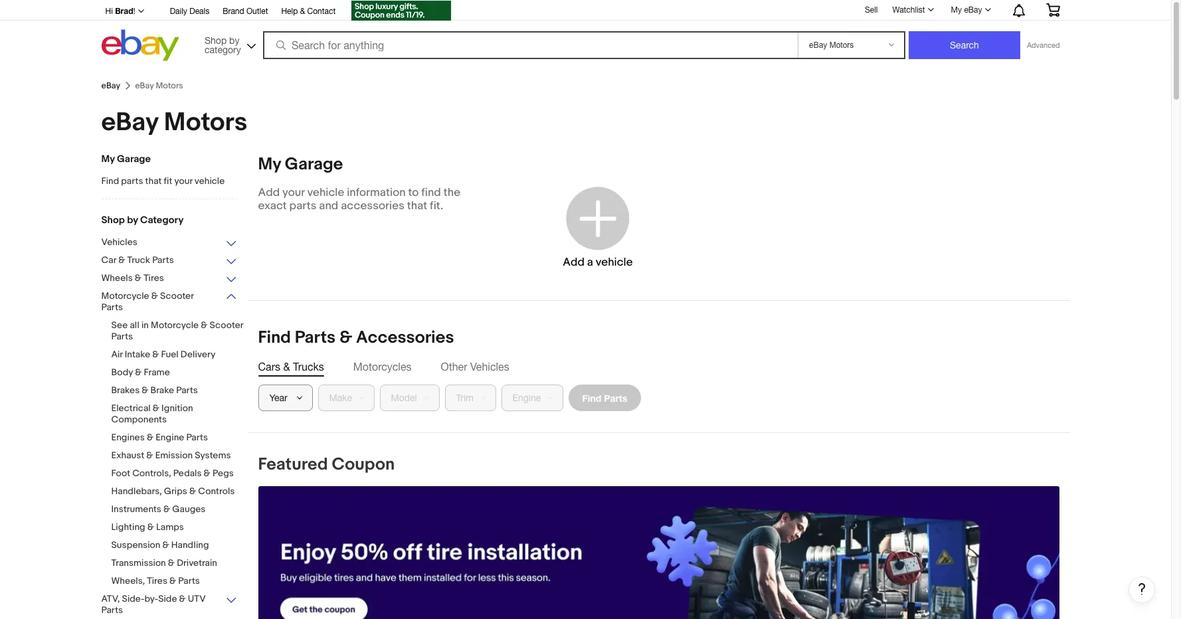 Task type: vqa. For each thing, say whether or not it's contained in the screenshot.
rightmost Find
yes



Task type: locate. For each thing, give the bounding box(es) containing it.
find for find parts
[[582, 392, 601, 404]]

lighting & lamps link
[[111, 521, 247, 534]]

exhaust
[[111, 450, 144, 461]]

motorcycle
[[101, 290, 149, 302], [151, 320, 199, 331]]

my garage
[[101, 153, 151, 165], [258, 154, 343, 175]]

pedals
[[173, 468, 202, 479]]

add for add your vehicle information to find the exact parts and accessories that fit.
[[258, 186, 280, 199]]

find inside find parts that fit your vehicle link
[[101, 175, 119, 187]]

shop by category banner
[[98, 0, 1070, 64]]

0 vertical spatial add
[[258, 186, 280, 199]]

cars
[[258, 361, 280, 373]]

tab list containing cars & trucks
[[258, 359, 1059, 374]]

car & truck parts button
[[101, 254, 237, 267]]

ebay
[[964, 5, 982, 15], [101, 80, 120, 91], [101, 107, 158, 138]]

daily deals link
[[170, 5, 209, 19]]

0 horizontal spatial my garage
[[101, 153, 151, 165]]

exact
[[258, 199, 287, 213]]

the
[[444, 186, 460, 199]]

suspension
[[111, 539, 160, 551]]

parts
[[121, 175, 143, 187], [289, 199, 317, 213]]

1 horizontal spatial your
[[282, 186, 305, 199]]

motorcycle & scooter parts button
[[101, 290, 237, 314]]

scooter up delivery
[[210, 320, 243, 331]]

0 horizontal spatial your
[[174, 175, 192, 187]]

pegs
[[212, 468, 234, 479]]

0 vertical spatial by
[[229, 35, 239, 46]]

tires
[[144, 272, 164, 284], [147, 575, 167, 587]]

tab list
[[258, 359, 1059, 374]]

vehicle
[[195, 175, 225, 187], [307, 186, 344, 199], [596, 255, 633, 269]]

vehicle for add a vehicle
[[596, 255, 633, 269]]

vehicle left 'information' in the top left of the page
[[307, 186, 344, 199]]

exhaust & emission systems link
[[111, 450, 247, 462]]

find parts
[[582, 392, 627, 404]]

ebay link
[[101, 80, 120, 91]]

garage
[[117, 153, 151, 165], [285, 154, 343, 175]]

2 horizontal spatial vehicle
[[596, 255, 633, 269]]

foot controls, pedals & pegs link
[[111, 468, 247, 480]]

wheels & tires button
[[101, 272, 237, 285]]

vehicle right a
[[596, 255, 633, 269]]

lighting
[[111, 521, 145, 533]]

& right body
[[135, 367, 142, 378]]

my up exact
[[258, 154, 281, 175]]

1 horizontal spatial motorcycle
[[151, 320, 199, 331]]

0 vertical spatial scooter
[[160, 290, 194, 302]]

0 horizontal spatial find
[[101, 175, 119, 187]]

other vehicles
[[441, 361, 509, 373]]

side
[[158, 593, 177, 605]]

my garage up exact
[[258, 154, 343, 175]]

0 horizontal spatial scooter
[[160, 290, 194, 302]]

1 horizontal spatial that
[[407, 199, 427, 213]]

None submit
[[909, 31, 1020, 59]]

1 horizontal spatial shop
[[205, 35, 227, 46]]

get the coupon image
[[352, 1, 451, 21]]

vehicle inside button
[[596, 255, 633, 269]]

& right car
[[118, 254, 125, 266]]

shop inside shop by category
[[205, 35, 227, 46]]

vehicles
[[101, 236, 137, 248], [470, 361, 509, 373]]

my ebay
[[951, 5, 982, 15]]

garage up and
[[285, 154, 343, 175]]

0 vertical spatial that
[[145, 175, 162, 187]]

0 horizontal spatial that
[[145, 175, 162, 187]]

& left the 'brake'
[[142, 385, 148, 396]]

ebay inside account navigation
[[964, 5, 982, 15]]

0 vertical spatial ebay
[[964, 5, 982, 15]]

tires down the car & truck parts dropdown button
[[144, 272, 164, 284]]

parts left the fit
[[121, 175, 143, 187]]

0 horizontal spatial shop
[[101, 214, 125, 227]]

1 horizontal spatial vehicles
[[470, 361, 509, 373]]

& left fuel
[[152, 349, 159, 360]]

0 horizontal spatial motorcycle
[[101, 290, 149, 302]]

tires up by-
[[147, 575, 167, 587]]

1 vertical spatial vehicles
[[470, 361, 509, 373]]

& left engine
[[147, 432, 154, 443]]

garage up find parts that fit your vehicle
[[117, 153, 151, 165]]

0 horizontal spatial add
[[258, 186, 280, 199]]

0 horizontal spatial vehicle
[[195, 175, 225, 187]]

1 vertical spatial shop
[[101, 214, 125, 227]]

handlebars, grips & controls link
[[111, 486, 247, 498]]

that left fit.
[[407, 199, 427, 213]]

1 horizontal spatial scooter
[[210, 320, 243, 331]]

shop for shop by category
[[205, 35, 227, 46]]

help & contact
[[281, 7, 336, 16]]

handling
[[171, 539, 209, 551]]

& left pegs
[[204, 468, 210, 479]]

add left and
[[258, 186, 280, 199]]

by down 'brand'
[[229, 35, 239, 46]]

1 vertical spatial by
[[127, 214, 138, 227]]

& down wheels & tires dropdown button
[[151, 290, 158, 302]]

vehicles up car
[[101, 236, 137, 248]]

vehicles right other
[[470, 361, 509, 373]]

shop by category button
[[199, 30, 258, 58]]

controls,
[[132, 468, 171, 479]]

add a vehicle
[[563, 255, 633, 269]]

delivery
[[181, 349, 215, 360]]

add
[[258, 186, 280, 199], [563, 255, 585, 269]]

my inside account navigation
[[951, 5, 962, 15]]

0 vertical spatial tires
[[144, 272, 164, 284]]

shop up car
[[101, 214, 125, 227]]

intake
[[125, 349, 150, 360]]

my garage up find parts that fit your vehicle
[[101, 153, 151, 165]]

motorcycle down wheels at the top of page
[[101, 290, 149, 302]]

handlebars,
[[111, 486, 162, 497]]

0 horizontal spatial parts
[[121, 175, 143, 187]]

ebay for ebay
[[101, 80, 120, 91]]

my ebay link
[[944, 2, 997, 18]]

0 horizontal spatial by
[[127, 214, 138, 227]]

1 vertical spatial that
[[407, 199, 427, 213]]

my right watchlist link
[[951, 5, 962, 15]]

fit.
[[430, 199, 443, 213]]

my up find parts that fit your vehicle
[[101, 153, 115, 165]]

shop
[[205, 35, 227, 46], [101, 214, 125, 227]]

category
[[140, 214, 184, 227]]

see all in motorcycle & scooter parts link
[[111, 320, 247, 343]]

that inside the add your vehicle information to find the exact parts and accessories that fit.
[[407, 199, 427, 213]]

0 vertical spatial find
[[101, 175, 119, 187]]

2 vertical spatial find
[[582, 392, 601, 404]]

your
[[174, 175, 192, 187], [282, 186, 305, 199]]

add inside the add your vehicle information to find the exact parts and accessories that fit.
[[258, 186, 280, 199]]

contact
[[307, 7, 336, 16]]

find parts that fit your vehicle link
[[101, 175, 237, 188]]

1 horizontal spatial add
[[563, 255, 585, 269]]

add left a
[[563, 255, 585, 269]]

0 vertical spatial shop
[[205, 35, 227, 46]]

by inside shop by category
[[229, 35, 239, 46]]

frame
[[144, 367, 170, 378]]

help, opens dialogs image
[[1135, 583, 1149, 596]]

0 vertical spatial motorcycle
[[101, 290, 149, 302]]

gauges
[[172, 504, 206, 515]]

advanced
[[1027, 41, 1060, 49]]

that left the fit
[[145, 175, 162, 187]]

my
[[951, 5, 962, 15], [101, 153, 115, 165], [258, 154, 281, 175]]

main content
[[247, 154, 1155, 619]]

1 vertical spatial find
[[258, 327, 291, 348]]

lamps
[[156, 521, 184, 533]]

systems
[[195, 450, 231, 461]]

1 vertical spatial scooter
[[210, 320, 243, 331]]

find parts & accessories
[[258, 327, 454, 348]]

add your vehicle information to find the exact parts and accessories that fit.
[[258, 186, 460, 213]]

vehicle inside the add your vehicle information to find the exact parts and accessories that fit.
[[307, 186, 344, 199]]

shop down deals
[[205, 35, 227, 46]]

1 vertical spatial add
[[563, 255, 585, 269]]

scooter
[[160, 290, 194, 302], [210, 320, 243, 331]]

parts left and
[[289, 199, 317, 213]]

&
[[300, 7, 305, 16], [118, 254, 125, 266], [135, 272, 142, 284], [151, 290, 158, 302], [201, 320, 208, 331], [339, 327, 352, 348], [152, 349, 159, 360], [283, 361, 290, 373], [135, 367, 142, 378], [142, 385, 148, 396], [153, 403, 159, 414], [147, 432, 154, 443], [146, 450, 153, 461], [204, 468, 210, 479], [189, 486, 196, 497], [163, 504, 170, 515], [147, 521, 154, 533], [162, 539, 169, 551], [168, 557, 175, 569], [169, 575, 176, 587], [179, 593, 186, 605]]

& right help
[[300, 7, 305, 16]]

motorcycle down motorcycle & scooter parts dropdown button
[[151, 320, 199, 331]]

2 horizontal spatial find
[[582, 392, 601, 404]]

fuel
[[161, 349, 179, 360]]

0 vertical spatial vehicles
[[101, 236, 137, 248]]

your right the fit
[[174, 175, 192, 187]]

tab list inside main content
[[258, 359, 1059, 374]]

find inside find parts button
[[582, 392, 601, 404]]

1 horizontal spatial by
[[229, 35, 239, 46]]

& down transmission & drivetrain link
[[169, 575, 176, 587]]

vehicle right the fit
[[195, 175, 225, 187]]

0 horizontal spatial vehicles
[[101, 236, 137, 248]]

1 vertical spatial ebay
[[101, 80, 120, 91]]

0 horizontal spatial my
[[101, 153, 115, 165]]

all
[[130, 320, 139, 331]]

1 horizontal spatial find
[[258, 327, 291, 348]]

1 vertical spatial parts
[[289, 199, 317, 213]]

None text field
[[258, 486, 1059, 619]]

by left category
[[127, 214, 138, 227]]

add inside add a vehicle button
[[563, 255, 585, 269]]

deals
[[189, 7, 209, 16]]

your left and
[[282, 186, 305, 199]]

2 vertical spatial ebay
[[101, 107, 158, 138]]

ebay for ebay motors
[[101, 107, 158, 138]]

scooter down wheels & tires dropdown button
[[160, 290, 194, 302]]

find parts that fit your vehicle
[[101, 175, 225, 187]]

& up 'lamps' on the bottom of the page
[[163, 504, 170, 515]]

1 horizontal spatial vehicle
[[307, 186, 344, 199]]

2 horizontal spatial my
[[951, 5, 962, 15]]

1 horizontal spatial parts
[[289, 199, 317, 213]]



Task type: describe. For each thing, give the bounding box(es) containing it.
engines
[[111, 432, 145, 443]]

components
[[111, 414, 167, 425]]

emission
[[155, 450, 193, 461]]

watchlist
[[892, 5, 925, 15]]

shop by category
[[205, 35, 241, 55]]

featured coupon
[[258, 454, 395, 475]]

brake
[[151, 385, 174, 396]]

& down 'lamps' on the bottom of the page
[[162, 539, 169, 551]]

shop by category
[[101, 214, 184, 227]]

& down truck
[[135, 272, 142, 284]]

by for category
[[229, 35, 239, 46]]

brad
[[115, 6, 133, 16]]

0 horizontal spatial garage
[[117, 153, 151, 165]]

information
[[347, 186, 406, 199]]

0 vertical spatial parts
[[121, 175, 143, 187]]

accessories
[[341, 199, 404, 213]]

engine
[[156, 432, 184, 443]]

& left 'lamps' on the bottom of the page
[[147, 521, 154, 533]]

controls
[[198, 486, 235, 497]]

by for category
[[127, 214, 138, 227]]

1 vertical spatial tires
[[147, 575, 167, 587]]

engines & engine parts link
[[111, 432, 247, 444]]

your inside the add your vehicle information to find the exact parts and accessories that fit.
[[282, 186, 305, 199]]

main content containing my garage
[[247, 154, 1155, 619]]

air intake & fuel delivery link
[[111, 349, 247, 361]]

motors
[[164, 107, 247, 138]]

atv, side-by-side & utv parts button
[[101, 593, 237, 617]]

& left the utv at the bottom left
[[179, 593, 186, 605]]

& up delivery
[[201, 320, 208, 331]]

& up "controls,"
[[146, 450, 153, 461]]

& right cars
[[283, 361, 290, 373]]

1 horizontal spatial my garage
[[258, 154, 343, 175]]

fit
[[164, 175, 172, 187]]

featured
[[258, 454, 328, 475]]

& down the 'brake'
[[153, 403, 159, 414]]

body
[[111, 367, 133, 378]]

1 vertical spatial motorcycle
[[151, 320, 199, 331]]

accessories
[[356, 327, 454, 348]]

drivetrain
[[177, 557, 217, 569]]

find
[[421, 186, 441, 199]]

find for find parts that fit your vehicle
[[101, 175, 119, 187]]

grips
[[164, 486, 187, 497]]

foot
[[111, 468, 130, 479]]

car
[[101, 254, 116, 266]]

find parts button
[[568, 385, 641, 411]]

other
[[441, 361, 467, 373]]

1 horizontal spatial my
[[258, 154, 281, 175]]

atv,
[[101, 593, 120, 605]]

sell link
[[859, 5, 884, 14]]

daily deals
[[170, 7, 209, 16]]

parts inside the add your vehicle information to find the exact parts and accessories that fit.
[[289, 199, 317, 213]]

vehicles inside vehicles car & truck parts wheels & tires motorcycle & scooter parts see all in motorcycle & scooter parts air intake & fuel delivery body & frame brakes & brake parts electrical & ignition components engines & engine parts exhaust & emission systems foot controls, pedals & pegs handlebars, grips & controls instruments & gauges lighting & lamps suspension & handling transmission & drivetrain wheels, tires & parts atv, side-by-side & utv parts
[[101, 236, 137, 248]]

watchlist link
[[885, 2, 940, 18]]

and
[[319, 199, 338, 213]]

trucks
[[293, 361, 324, 373]]

help & contact link
[[281, 5, 336, 19]]

none submit inside the shop by category banner
[[909, 31, 1020, 59]]

cars & trucks
[[258, 361, 324, 373]]

enjoy 50% off tire installation image
[[258, 486, 1059, 619]]

1 horizontal spatial garage
[[285, 154, 343, 175]]

body & frame link
[[111, 367, 247, 379]]

& left the accessories
[[339, 327, 352, 348]]

instruments & gauges link
[[111, 504, 247, 516]]

side-
[[122, 593, 144, 605]]

brand outlet link
[[223, 5, 268, 19]]

wheels, tires & parts link
[[111, 575, 247, 588]]

vehicles button
[[101, 236, 237, 249]]

transmission
[[111, 557, 166, 569]]

brakes
[[111, 385, 140, 396]]

daily
[[170, 7, 187, 16]]

& right grips
[[189, 486, 196, 497]]

suspension & handling link
[[111, 539, 247, 552]]

category
[[205, 44, 241, 55]]

find for find parts & accessories
[[258, 327, 291, 348]]

wheels
[[101, 272, 133, 284]]

wheels,
[[111, 575, 145, 587]]

ebay motors
[[101, 107, 247, 138]]

electrical
[[111, 403, 151, 414]]

vehicle for add your vehicle information to find the exact parts and accessories that fit.
[[307, 186, 344, 199]]

hi brad !
[[105, 6, 135, 16]]

outlet
[[246, 7, 268, 16]]

& down suspension & handling link
[[168, 557, 175, 569]]

brand
[[223, 7, 244, 16]]

parts inside button
[[604, 392, 627, 404]]

Search for anything text field
[[265, 33, 795, 58]]

motorcycles
[[353, 361, 412, 373]]

add for add a vehicle
[[563, 255, 585, 269]]

account navigation
[[98, 0, 1070, 23]]

by-
[[144, 593, 158, 605]]

see
[[111, 320, 128, 331]]

transmission & drivetrain link
[[111, 557, 247, 570]]

ignition
[[161, 403, 193, 414]]

to
[[408, 186, 419, 199]]

your shopping cart image
[[1045, 3, 1061, 17]]

electrical & ignition components link
[[111, 403, 247, 426]]

help
[[281, 7, 298, 16]]

& inside help & contact link
[[300, 7, 305, 16]]

utv
[[188, 593, 205, 605]]

add a vehicle image
[[563, 183, 633, 253]]

advanced link
[[1020, 32, 1067, 58]]

brand outlet
[[223, 7, 268, 16]]

shop for shop by category
[[101, 214, 125, 227]]

air
[[111, 349, 123, 360]]

sell
[[865, 5, 878, 14]]

truck
[[127, 254, 150, 266]]

coupon
[[332, 454, 395, 475]]



